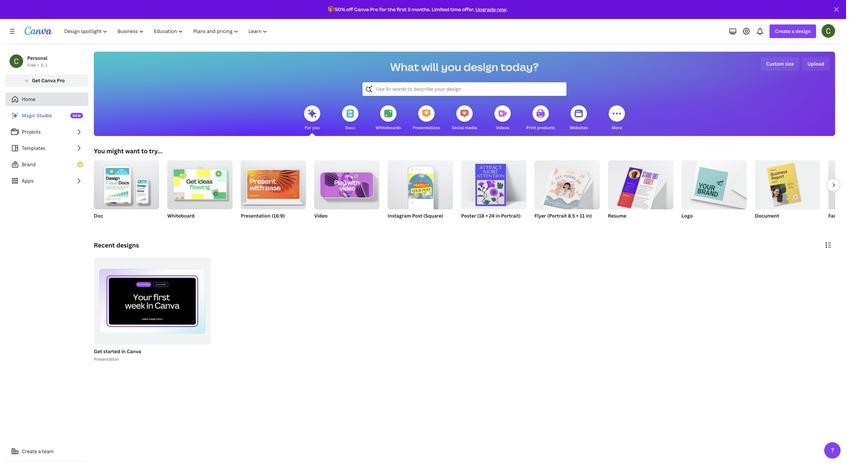 Task type: locate. For each thing, give the bounding box(es) containing it.
print
[[526, 125, 536, 131]]

offer.
[[462, 6, 475, 13]]

might
[[106, 147, 124, 155]]

whiteboards
[[376, 125, 401, 131]]

group
[[94, 158, 159, 210], [167, 158, 233, 210], [241, 158, 306, 210], [314, 158, 380, 210], [388, 158, 453, 210], [461, 158, 527, 210], [535, 158, 600, 212], [608, 158, 673, 212], [682, 158, 747, 210], [755, 158, 820, 210], [829, 161, 846, 210]]

home link
[[5, 93, 88, 106]]

0 horizontal spatial a
[[38, 448, 41, 455]]

media
[[465, 125, 477, 131]]

new
[[73, 113, 81, 118]]

presentation
[[241, 213, 271, 219], [94, 357, 119, 362]]

presentation down started
[[94, 357, 119, 362]]

home
[[22, 96, 35, 102]]

1 horizontal spatial presentation
[[241, 213, 271, 219]]

for you
[[305, 125, 320, 131]]

what
[[390, 60, 419, 74]]

in)
[[586, 213, 592, 219]]

2 × from the left
[[576, 213, 579, 219]]

get inside get started in canva presentation
[[94, 348, 102, 355]]

1 vertical spatial create
[[22, 448, 37, 455]]

0 vertical spatial design
[[796, 28, 811, 34]]

0 vertical spatial create
[[775, 28, 791, 34]]

create up custom size at the top right of page
[[775, 28, 791, 34]]

1 for 1 of 27
[[193, 337, 195, 342]]

0 vertical spatial a
[[792, 28, 795, 34]]

1 right •
[[45, 62, 47, 68]]

1 horizontal spatial create
[[775, 28, 791, 34]]

1 left of
[[193, 337, 195, 342]]

started
[[103, 348, 120, 355]]

free •
[[27, 62, 39, 68]]

1 horizontal spatial get
[[94, 348, 102, 355]]

presentations button
[[413, 101, 440, 136]]

0 vertical spatial 1
[[45, 62, 47, 68]]

apps
[[22, 178, 33, 184]]

you
[[441, 60, 461, 74], [312, 125, 320, 131]]

canva inside button
[[41, 77, 56, 84]]

None search field
[[363, 82, 567, 96]]

create a team button
[[5, 445, 88, 459]]

a inside button
[[38, 448, 41, 455]]

1 vertical spatial canva
[[41, 77, 56, 84]]

0 horizontal spatial design
[[464, 60, 498, 74]]

pro inside button
[[57, 77, 65, 84]]

0 horizontal spatial in
[[121, 348, 126, 355]]

free
[[27, 62, 36, 68]]

whiteboard group
[[167, 158, 233, 228]]

0 horizontal spatial get
[[32, 77, 40, 84]]

for
[[379, 6, 387, 13]]

get down •
[[32, 77, 40, 84]]

🎁
[[328, 6, 334, 13]]

1 vertical spatial design
[[464, 60, 498, 74]]

(portrait
[[547, 213, 567, 219]]

flyer (portrait 8.5 × 11 in)
[[535, 213, 592, 219]]

websites
[[570, 125, 588, 131]]

upload button
[[802, 57, 830, 71]]

design left the christina overa icon
[[796, 28, 811, 34]]

get left started
[[94, 348, 102, 355]]

custom size
[[766, 61, 794, 67]]

0 horizontal spatial create
[[22, 448, 37, 455]]

you
[[94, 147, 105, 155]]

more
[[612, 125, 622, 131]]

1 horizontal spatial you
[[441, 60, 461, 74]]

today?
[[501, 60, 539, 74]]

top level navigation element
[[60, 24, 273, 38]]

a for design
[[792, 28, 795, 34]]

2 vertical spatial canva
[[127, 348, 141, 355]]

3
[[408, 6, 411, 13]]

group for logo
[[682, 158, 747, 210]]

0 horizontal spatial pro
[[57, 77, 65, 84]]

get inside button
[[32, 77, 40, 84]]

a inside dropdown button
[[792, 28, 795, 34]]

a left team
[[38, 448, 41, 455]]

Search search field
[[376, 83, 553, 96]]

group for doc
[[94, 158, 159, 210]]

in
[[496, 213, 500, 219], [121, 348, 126, 355]]

in right started
[[121, 348, 126, 355]]

get for get started in canva presentation
[[94, 348, 102, 355]]

canva up home link
[[41, 77, 56, 84]]

1 horizontal spatial pro
[[370, 6, 378, 13]]

2 horizontal spatial canva
[[354, 6, 369, 13]]

(18
[[477, 213, 484, 219]]

flyer (portrait 8.5 × 11 in) group
[[535, 158, 600, 228]]

1 horizontal spatial 1
[[193, 337, 195, 342]]

canva right off
[[354, 6, 369, 13]]

recent
[[94, 241, 115, 249]]

list
[[5, 109, 88, 188]]

(square)
[[424, 213, 443, 219]]

get
[[32, 77, 40, 84], [94, 348, 102, 355]]

•
[[37, 62, 39, 68]]

presentation left '(16:9)'
[[241, 213, 271, 219]]

facebook post (landscape) group
[[829, 161, 846, 228]]

1 horizontal spatial canva
[[127, 348, 141, 355]]

in inside get started in canva presentation
[[121, 348, 126, 355]]

you right the for at top
[[312, 125, 320, 131]]

1 vertical spatial 1
[[193, 337, 195, 342]]

the
[[388, 6, 396, 13]]

custom size button
[[761, 57, 799, 71]]

8.5
[[568, 213, 575, 219]]

instagram
[[388, 213, 411, 219]]

create
[[775, 28, 791, 34], [22, 448, 37, 455]]

design up search search box
[[464, 60, 498, 74]]

personal
[[27, 55, 47, 61]]

1 for 1
[[45, 62, 47, 68]]

1 horizontal spatial ×
[[576, 213, 579, 219]]

upgrade now button
[[476, 6, 507, 13]]

create inside button
[[22, 448, 37, 455]]

1 × from the left
[[486, 213, 488, 219]]

pro up home link
[[57, 77, 65, 84]]

create left team
[[22, 448, 37, 455]]

a up the size
[[792, 28, 795, 34]]

0 vertical spatial presentation
[[241, 213, 271, 219]]

1 vertical spatial pro
[[57, 77, 65, 84]]

social
[[452, 125, 464, 131]]

you right will
[[441, 60, 461, 74]]

portrait)
[[501, 213, 521, 219]]

× inside group
[[486, 213, 488, 219]]

list containing magic studio
[[5, 109, 88, 188]]

will
[[421, 60, 439, 74]]

0 vertical spatial get
[[32, 77, 40, 84]]

0 horizontal spatial you
[[312, 125, 320, 131]]

upgrade
[[476, 6, 496, 13]]

0 horizontal spatial presentation
[[94, 357, 119, 362]]

create inside dropdown button
[[775, 28, 791, 34]]

recent designs
[[94, 241, 139, 249]]

0 horizontal spatial canva
[[41, 77, 56, 84]]

× left 11 at the top of the page
[[576, 213, 579, 219]]

0 vertical spatial in
[[496, 213, 500, 219]]

1 of 27
[[193, 337, 206, 342]]

1 vertical spatial a
[[38, 448, 41, 455]]

apps link
[[5, 174, 88, 188]]

resume
[[608, 213, 627, 219]]

a for team
[[38, 448, 41, 455]]

canva inside get started in canva presentation
[[127, 348, 141, 355]]

1 vertical spatial you
[[312, 125, 320, 131]]

1 horizontal spatial a
[[792, 28, 795, 34]]

0 vertical spatial pro
[[370, 6, 378, 13]]

flyer
[[535, 213, 546, 219]]

0 horizontal spatial 1
[[45, 62, 47, 68]]

1 vertical spatial get
[[94, 348, 102, 355]]

0 horizontal spatial ×
[[486, 213, 488, 219]]

1 vertical spatial in
[[121, 348, 126, 355]]

1 vertical spatial presentation
[[94, 357, 119, 362]]

pro left "for"
[[370, 6, 378, 13]]

1 horizontal spatial design
[[796, 28, 811, 34]]

in right 24
[[496, 213, 500, 219]]

0 vertical spatial canva
[[354, 6, 369, 13]]

get canva pro
[[32, 77, 65, 84]]

(16:9)
[[272, 213, 285, 219]]

pro
[[370, 6, 378, 13], [57, 77, 65, 84]]

for you button
[[304, 101, 320, 136]]

× left 24
[[486, 213, 488, 219]]

websites button
[[570, 101, 588, 136]]

docs
[[345, 125, 355, 131]]

group for document
[[755, 158, 820, 210]]

1 horizontal spatial in
[[496, 213, 500, 219]]

0 vertical spatial you
[[441, 60, 461, 74]]

what will you design today?
[[390, 60, 539, 74]]

want
[[125, 147, 140, 155]]

canva right started
[[127, 348, 141, 355]]



Task type: describe. For each thing, give the bounding box(es) containing it.
get started in canva presentation
[[94, 348, 141, 362]]

doc group
[[94, 158, 159, 228]]

size
[[785, 61, 794, 67]]

team
[[42, 448, 54, 455]]

of
[[196, 337, 201, 342]]

create for create a team
[[22, 448, 37, 455]]

group for video
[[314, 158, 380, 210]]

poster (18 × 24 in portrait)
[[461, 213, 521, 219]]

get started in canva button
[[94, 348, 141, 356]]

group for faceboo
[[829, 161, 846, 210]]

instagram post (square)
[[388, 213, 443, 219]]

canva for 🎁
[[354, 6, 369, 13]]

doc
[[94, 213, 103, 219]]

instagram post (square) group
[[388, 158, 453, 228]]

create for create a design
[[775, 28, 791, 34]]

design inside dropdown button
[[796, 28, 811, 34]]

print products
[[526, 125, 555, 131]]

try...
[[149, 147, 162, 155]]

× inside group
[[576, 213, 579, 219]]

docs button
[[342, 101, 359, 136]]

group for instagram post (square)
[[388, 158, 453, 210]]

print products button
[[526, 101, 555, 136]]

presentation (16:9) group
[[241, 158, 306, 228]]

create a team
[[22, 448, 54, 455]]

brand
[[22, 161, 36, 168]]

months.
[[412, 6, 431, 13]]

for
[[305, 125, 311, 131]]

to
[[141, 147, 148, 155]]

upload
[[808, 61, 824, 67]]

🎁 50% off canva pro for the first 3 months. limited time offer. upgrade now .
[[328, 6, 508, 13]]

products
[[537, 125, 555, 131]]

get for get canva pro
[[32, 77, 40, 84]]

faceboo
[[829, 213, 846, 219]]

50%
[[335, 6, 345, 13]]

presentation inside presentation (16:9) group
[[241, 213, 271, 219]]

poster (18 × 24 in portrait) group
[[461, 158, 527, 228]]

video
[[314, 213, 328, 219]]

more button
[[609, 101, 625, 136]]

projects link
[[5, 125, 88, 139]]

logo group
[[682, 158, 747, 228]]

get canva pro button
[[5, 74, 88, 87]]

group for poster (18 × 24 in portrait)
[[461, 158, 527, 210]]

.
[[507, 6, 508, 13]]

27
[[202, 337, 206, 342]]

christina overa image
[[822, 24, 835, 38]]

designs
[[116, 241, 139, 249]]

resume group
[[608, 158, 673, 228]]

studio
[[37, 112, 52, 119]]

first
[[397, 6, 407, 13]]

custom
[[766, 61, 784, 67]]

canva for get
[[127, 348, 141, 355]]

limited
[[432, 6, 449, 13]]

now
[[497, 6, 507, 13]]

time
[[450, 6, 461, 13]]

brand link
[[5, 158, 88, 171]]

presentation inside get started in canva presentation
[[94, 357, 119, 362]]

magic
[[22, 112, 35, 119]]

you inside button
[[312, 125, 320, 131]]

post
[[412, 213, 422, 219]]

projects
[[22, 129, 41, 135]]

create a design
[[775, 28, 811, 34]]

off
[[346, 6, 353, 13]]

poster
[[461, 213, 476, 219]]

magic studio
[[22, 112, 52, 119]]

24
[[489, 213, 495, 219]]

presentations
[[413, 125, 440, 131]]

in inside group
[[496, 213, 500, 219]]

videos button
[[495, 101, 511, 136]]

videos
[[496, 125, 509, 131]]

whiteboard
[[167, 213, 195, 219]]

logo
[[682, 213, 693, 219]]

social media
[[452, 125, 477, 131]]

document
[[755, 213, 779, 219]]

templates
[[22, 145, 45, 151]]

document group
[[755, 158, 820, 228]]

create a design button
[[770, 24, 816, 38]]

templates link
[[5, 141, 88, 155]]

video group
[[314, 158, 380, 228]]

whiteboards button
[[376, 101, 401, 136]]

group for whiteboard
[[167, 158, 233, 210]]

presentation (16:9)
[[241, 213, 285, 219]]



Task type: vqa. For each thing, say whether or not it's contained in the screenshot.
in
yes



